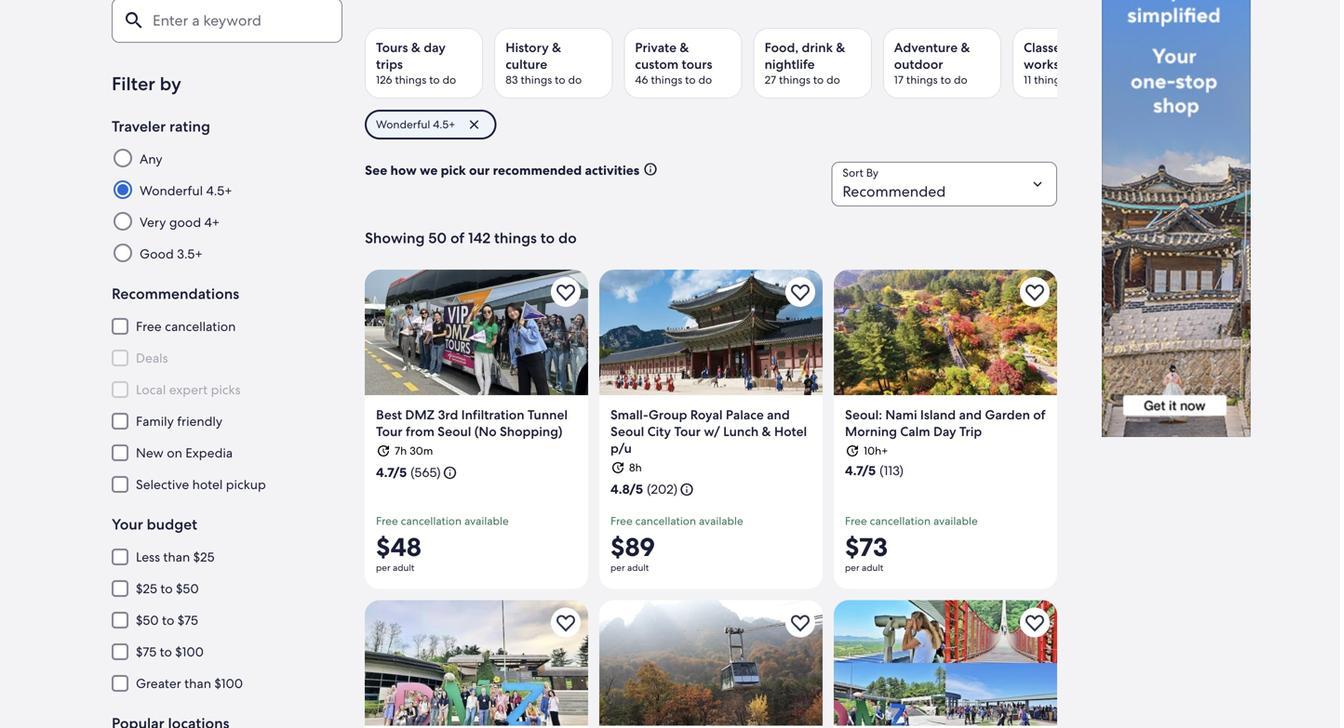 Task type: locate. For each thing, give the bounding box(es) containing it.
1 horizontal spatial $50
[[176, 581, 199, 598]]

4.5+ up pick in the top of the page
[[433, 117, 456, 132]]

0 vertical spatial of
[[451, 229, 465, 248]]

Save activity DMZ Full day with Gloucester Memorial & Suspension Bridge Tour checkbox
[[1020, 608, 1050, 638]]

day
[[934, 424, 957, 440]]

medium image
[[789, 281, 812, 304], [789, 281, 812, 304], [1024, 281, 1046, 304], [1024, 281, 1046, 304], [789, 612, 812, 634], [1024, 612, 1046, 634], [1024, 612, 1046, 634]]

(202)
[[647, 481, 678, 498]]

$75
[[178, 613, 198, 629], [136, 644, 157, 661]]

than for less
[[163, 549, 190, 566]]

0 vertical spatial wonderful 4.5+
[[376, 117, 456, 132]]

4.7/5 down xsmall icon
[[376, 464, 407, 481]]

1 horizontal spatial of
[[1034, 407, 1046, 424]]

best dmz 3rd infiltration tunnel tour from seoul (no shopping) image
[[365, 270, 588, 396]]

wonderful 4.5+ up how on the top of page
[[376, 117, 456, 132]]

pick
[[441, 162, 466, 179]]

& right adventure
[[961, 39, 971, 56]]

1 vertical spatial $50
[[136, 613, 159, 629]]

0 vertical spatial xsmall image
[[644, 162, 658, 177]]

how
[[391, 162, 417, 179]]

day
[[424, 39, 446, 56]]

2 horizontal spatial per
[[845, 562, 860, 575]]

to up $50 to $75 at the left of page
[[160, 581, 173, 598]]

available down the w/
[[699, 514, 744, 529]]

available for $73
[[934, 514, 978, 529]]

& left day
[[411, 39, 421, 56]]

0 horizontal spatial 4.5+
[[206, 182, 232, 199]]

8h
[[629, 461, 642, 475]]

& right history
[[552, 39, 562, 56]]

1 horizontal spatial tour
[[674, 424, 701, 440]]

good
[[169, 214, 201, 231]]

1 horizontal spatial available
[[699, 514, 744, 529]]

available inside free cancellation available $48 per adult
[[465, 514, 509, 529]]

$25
[[193, 549, 215, 566], [136, 581, 157, 598]]

hotel
[[192, 477, 223, 493]]

free for $89
[[611, 514, 633, 529]]

83
[[506, 73, 518, 87]]

picks
[[211, 382, 241, 398]]

$75 up greater
[[136, 644, 157, 661]]

free for $73
[[845, 514, 867, 529]]

things inside adventure & outdoor 17 things to do
[[907, 73, 938, 87]]

things
[[395, 73, 427, 87], [521, 73, 552, 87], [651, 73, 683, 87], [779, 73, 811, 87], [907, 73, 938, 87], [1034, 73, 1066, 87], [494, 229, 537, 248]]

xsmall image up 4.7 out of 5 with 113 reviews element
[[845, 444, 860, 459]]

$100
[[175, 644, 204, 661], [214, 676, 243, 693]]

per inside free cancellation available $73 per adult
[[845, 562, 860, 575]]

46
[[635, 73, 648, 87]]

city
[[648, 424, 671, 440]]

0 vertical spatial 4.5+
[[433, 117, 456, 132]]

2 tour from the left
[[674, 424, 701, 440]]

do inside history & culture 83 things to do
[[568, 73, 582, 87]]

1 horizontal spatial $75
[[178, 613, 198, 629]]

30m
[[410, 444, 433, 459]]

tour left the w/
[[674, 424, 701, 440]]

medium image inside wonderful 4.5+ button
[[463, 117, 485, 132]]

27
[[765, 73, 777, 87]]

traveler
[[112, 117, 166, 136]]

$25 down budget
[[193, 549, 215, 566]]

to inside private & custom tours 46 things to do
[[685, 73, 696, 87]]

available inside free cancellation available $73 per adult
[[934, 514, 978, 529]]

classes & workshops 11 things to do
[[1024, 39, 1096, 87]]

cancellation up $73
[[870, 514, 931, 529]]

1 vertical spatial more information about reviews image
[[681, 484, 693, 496]]

wonderful 4.5+ up good
[[140, 182, 232, 199]]

xsmall image for $73
[[845, 444, 860, 459]]

Save activity Best DMZ 3rd Infiltration Tunnel Tour from Seoul (No Shopping) checkbox
[[551, 277, 581, 307]]

per inside free cancellation available $89 per adult
[[611, 562, 625, 575]]

adult for $89
[[627, 562, 649, 575]]

free inside free cancellation available $48 per adult
[[376, 514, 398, 529]]

private & custom tours 46 things to do
[[635, 39, 713, 87]]

of inside seoul: nami island and garden of morning calm day trip
[[1034, 407, 1046, 424]]

1 horizontal spatial wonderful
[[376, 117, 430, 132]]

1 vertical spatial $100
[[214, 676, 243, 693]]

available inside free cancellation available $89 per adult
[[699, 514, 744, 529]]

do right custom at top
[[699, 73, 712, 87]]

to right custom at top
[[685, 73, 696, 87]]

very
[[140, 214, 166, 231]]

than right greater
[[184, 676, 211, 693]]

more information about reviews image
[[444, 467, 456, 480], [678, 483, 695, 500]]

adult for $48
[[393, 562, 415, 575]]

tours
[[376, 39, 408, 56]]

adult inside free cancellation available $48 per adult
[[393, 562, 415, 575]]

do down day
[[443, 73, 456, 87]]

morning
[[845, 424, 897, 440]]

free up $48
[[376, 514, 398, 529]]

3 adult from the left
[[862, 562, 884, 575]]

adult inside free cancellation available $89 per adult
[[627, 562, 649, 575]]

available
[[465, 514, 509, 529], [699, 514, 744, 529], [934, 514, 978, 529]]

free inside free cancellation available $73 per adult
[[845, 514, 867, 529]]

to down the drink
[[814, 73, 824, 87]]

things right "11" at the top right of page
[[1034, 73, 1066, 87]]

1 horizontal spatial and
[[959, 407, 982, 424]]

4.7/5 (113)
[[845, 463, 904, 479]]

0 horizontal spatial tour
[[376, 424, 403, 440]]

free cancellation
[[136, 318, 236, 335]]

free up 'deals'
[[136, 318, 162, 335]]

friendly
[[177, 413, 223, 430]]

free
[[136, 318, 162, 335], [376, 514, 398, 529], [611, 514, 633, 529], [845, 514, 867, 529]]

to down adventure
[[941, 73, 952, 87]]

to down day
[[429, 73, 440, 87]]

deals
[[136, 350, 168, 367]]

cancellation for $73
[[870, 514, 931, 529]]

per for $73
[[845, 562, 860, 575]]

do inside private & custom tours 46 things to do
[[699, 73, 712, 87]]

to right the culture
[[555, 73, 566, 87]]

dmz
[[405, 407, 435, 424]]

0 horizontal spatial $100
[[175, 644, 204, 661]]

1 horizontal spatial more information about reviews image
[[678, 483, 695, 500]]

hotel
[[775, 424, 807, 440]]

0 vertical spatial $25
[[193, 549, 215, 566]]

adult inside free cancellation available $73 per adult
[[862, 562, 884, 575]]

by
[[160, 72, 181, 96]]

$50 down "$25 to $50"
[[136, 613, 159, 629]]

drink
[[802, 39, 833, 56]]

0 horizontal spatial and
[[767, 407, 790, 424]]

cancellation
[[165, 318, 236, 335], [401, 514, 462, 529], [636, 514, 696, 529], [870, 514, 931, 529]]

do right next icon on the top right of the page
[[1082, 73, 1096, 87]]

Save activity Mount Seorak + Nami Island + Garden of Morning Calm Day Trip from Seoul checkbox
[[786, 608, 816, 638]]

private
[[635, 39, 677, 56]]

0 horizontal spatial adult
[[393, 562, 415, 575]]

& left hotel
[[762, 424, 771, 440]]

1 horizontal spatial 4.5+
[[433, 117, 456, 132]]

outdoor
[[894, 56, 944, 73]]

0 vertical spatial $100
[[175, 644, 204, 661]]

of right garden
[[1034, 407, 1046, 424]]

& right next icon on the top right of the page
[[1070, 39, 1080, 56]]

cancellation inside free cancellation available $89 per adult
[[636, 514, 696, 529]]

1 vertical spatial xsmall image
[[845, 444, 860, 459]]

do right outdoor
[[954, 73, 968, 87]]

2 seoul from the left
[[611, 424, 644, 440]]

more information about reviews image
[[441, 466, 458, 483], [681, 484, 693, 496]]

2 vertical spatial xsmall image
[[611, 461, 626, 476]]

&
[[411, 39, 421, 56], [552, 39, 562, 56], [680, 39, 689, 56], [836, 39, 846, 56], [961, 39, 971, 56], [1070, 39, 1080, 56], [762, 424, 771, 440]]

0 horizontal spatial of
[[451, 229, 465, 248]]

xsmall image right activities
[[644, 162, 658, 177]]

0 horizontal spatial available
[[465, 514, 509, 529]]

0 horizontal spatial xsmall image
[[611, 461, 626, 476]]

to inside history & culture 83 things to do
[[555, 73, 566, 87]]

we
[[420, 162, 438, 179]]

to down $50 to $75 at the left of page
[[160, 644, 172, 661]]

2 available from the left
[[699, 514, 744, 529]]

0 vertical spatial more information about reviews image
[[444, 467, 456, 480]]

shopping)
[[500, 424, 563, 440]]

$50 down less than $25
[[176, 581, 199, 598]]

trip
[[960, 424, 982, 440]]

0 horizontal spatial 4.7/5
[[376, 464, 407, 481]]

0 horizontal spatial $75
[[136, 644, 157, 661]]

cancellation inside free cancellation available $48 per adult
[[401, 514, 462, 529]]

wonderful up 'very good 4+'
[[140, 182, 203, 199]]

2 adult from the left
[[627, 562, 649, 575]]

classes
[[1024, 39, 1067, 56]]

& inside adventure & outdoor 17 things to do
[[961, 39, 971, 56]]

more information about reviews image right (565)
[[444, 467, 456, 480]]

xsmall image
[[644, 162, 658, 177], [845, 444, 860, 459], [611, 461, 626, 476]]

do down the drink
[[827, 73, 841, 87]]

& inside private & custom tours 46 things to do
[[680, 39, 689, 56]]

from
[[406, 424, 435, 440]]

tour inside best dmz 3rd infiltration tunnel tour from seoul (no shopping)
[[376, 424, 403, 440]]

1 vertical spatial $25
[[136, 581, 157, 598]]

2 per from the left
[[611, 562, 625, 575]]

budget
[[147, 515, 197, 535]]

& for day
[[411, 39, 421, 56]]

1 horizontal spatial $100
[[214, 676, 243, 693]]

to inside classes & workshops 11 things to do
[[1069, 73, 1079, 87]]

0 vertical spatial wonderful
[[376, 117, 430, 132]]

1 horizontal spatial per
[[611, 562, 625, 575]]

4.5+ inside button
[[433, 117, 456, 132]]

cancellation down 'recommendations'
[[165, 318, 236, 335]]

things right 46
[[651, 73, 683, 87]]

2 and from the left
[[959, 407, 982, 424]]

tour up xsmall icon
[[376, 424, 403, 440]]

good
[[140, 246, 174, 263]]

more information about reviews image up free cancellation available $89 per adult
[[678, 483, 695, 500]]

wonderful 4.5+ inside button
[[376, 117, 456, 132]]

mount seorak + nami island + garden of morning calm day trip from seoul image
[[600, 601, 823, 727]]

1 available from the left
[[465, 514, 509, 529]]

than right less
[[163, 549, 190, 566]]

3 per from the left
[[845, 562, 860, 575]]

$75 up $75 to $100
[[178, 613, 198, 629]]

1 vertical spatial wonderful 4.5+
[[140, 182, 232, 199]]

free up $73
[[845, 514, 867, 529]]

1 horizontal spatial 4.7/5
[[845, 463, 876, 479]]

4.7/5
[[845, 463, 876, 479], [376, 464, 407, 481]]

& right the drink
[[836, 39, 846, 56]]

cancellation up $48
[[401, 514, 462, 529]]

$25 down less
[[136, 581, 157, 598]]

expert
[[169, 382, 208, 398]]

things inside food, drink & nightlife 27 things to do
[[779, 73, 811, 87]]

4.8 out of 5 with 202 reviews element
[[611, 481, 643, 498]]

cancellation inside free cancellation available $73 per adult
[[870, 514, 931, 529]]

Save activity Korean DMZ Tour with Expert Tour Guide from Seoul - No shopping checkbox
[[551, 608, 581, 638]]

4.7 out of 5 with 113 reviews element
[[845, 463, 876, 479]]

126
[[376, 73, 392, 87]]

things right 126
[[395, 73, 427, 87]]

4.8/5 (202)
[[611, 481, 678, 498]]

do right the culture
[[568, 73, 582, 87]]

1 vertical spatial more information about reviews image
[[678, 483, 695, 500]]

& inside tours & day trips 126 things to do
[[411, 39, 421, 56]]

1 horizontal spatial xsmall image
[[644, 162, 658, 177]]

& inside food, drink & nightlife 27 things to do
[[836, 39, 846, 56]]

things right 142
[[494, 229, 537, 248]]

$100 up greater than $100
[[175, 644, 204, 661]]

do inside classes & workshops 11 things to do
[[1082, 73, 1096, 87]]

infiltration
[[461, 407, 525, 424]]

adventure
[[894, 39, 958, 56]]

seoul left city
[[611, 424, 644, 440]]

1 seoul from the left
[[438, 424, 471, 440]]

available down '(no'
[[465, 514, 509, 529]]

0 vertical spatial $75
[[178, 613, 198, 629]]

free up $89
[[611, 514, 633, 529]]

0 vertical spatial more information about reviews image
[[441, 466, 458, 483]]

1 horizontal spatial wonderful 4.5+
[[376, 117, 456, 132]]

greater than $100
[[136, 676, 243, 693]]

free cancellation available $89 per adult
[[611, 514, 744, 575]]

nightlife
[[765, 56, 815, 73]]

$100 right greater
[[214, 676, 243, 693]]

seoul left '(no'
[[438, 424, 471, 440]]

best
[[376, 407, 402, 424]]

1 vertical spatial $75
[[136, 644, 157, 661]]

seoul inside small-group royal palace and seoul city tour w/ lunch & hotel p/u
[[611, 424, 644, 440]]

& inside history & culture 83 things to do
[[552, 39, 562, 56]]

recommended
[[493, 162, 582, 179]]

medium image
[[463, 117, 485, 132], [555, 281, 577, 304], [555, 281, 577, 304], [555, 612, 577, 634], [555, 612, 577, 634], [789, 612, 812, 634]]

4.5+ up 4+
[[206, 182, 232, 199]]

0 horizontal spatial wonderful
[[140, 182, 203, 199]]

seoul: nami island and garden of morning calm day trip image
[[834, 270, 1058, 396]]

1 vertical spatial than
[[184, 676, 211, 693]]

cancellation down (202)
[[636, 514, 696, 529]]

1 per from the left
[[376, 562, 391, 575]]

1 horizontal spatial more information about reviews image
[[681, 484, 693, 496]]

things right 83
[[521, 73, 552, 87]]

previous image
[[354, 52, 376, 74]]

available down day
[[934, 514, 978, 529]]

wonderful up how on the top of page
[[376, 117, 430, 132]]

xsmall image for $89
[[611, 461, 626, 476]]

$89
[[611, 531, 655, 565]]

2 horizontal spatial available
[[934, 514, 978, 529]]

of right 50
[[451, 229, 465, 248]]

free for $48
[[376, 514, 398, 529]]

local expert picks
[[136, 382, 241, 398]]

to right "11" at the top right of page
[[1069, 73, 1079, 87]]

1 horizontal spatial adult
[[627, 562, 649, 575]]

1 horizontal spatial seoul
[[611, 424, 644, 440]]

0 vertical spatial than
[[163, 549, 190, 566]]

free inside free cancellation available $89 per adult
[[611, 514, 633, 529]]

0 horizontal spatial $25
[[136, 581, 157, 598]]

& right private
[[680, 39, 689, 56]]

see how we pick our recommended activities link
[[365, 162, 658, 179]]

see
[[365, 162, 388, 179]]

1 tour from the left
[[376, 424, 403, 440]]

per inside free cancellation available $48 per adult
[[376, 562, 391, 575]]

4.7/5 down 10h+
[[845, 463, 876, 479]]

2 horizontal spatial xsmall image
[[845, 444, 860, 459]]

things inside history & culture 83 things to do
[[521, 73, 552, 87]]

0 horizontal spatial per
[[376, 562, 391, 575]]

and right day
[[959, 407, 982, 424]]

3 available from the left
[[934, 514, 978, 529]]

things right "27" on the right of the page
[[779, 73, 811, 87]]

Enter a keyword text field
[[112, 0, 343, 43]]

0 horizontal spatial seoul
[[438, 424, 471, 440]]

and right "palace"
[[767, 407, 790, 424]]

2 horizontal spatial adult
[[862, 562, 884, 575]]

1 adult from the left
[[393, 562, 415, 575]]

1 vertical spatial 4.5+
[[206, 182, 232, 199]]

& inside classes & workshops 11 things to do
[[1070, 39, 1080, 56]]

wonderful 4.5+ button
[[365, 110, 497, 140]]

1 and from the left
[[767, 407, 790, 424]]

xsmall image left 8h
[[611, 461, 626, 476]]

1 vertical spatial wonderful
[[140, 182, 203, 199]]

things right 17
[[907, 73, 938, 87]]

1 vertical spatial of
[[1034, 407, 1046, 424]]



Task type: describe. For each thing, give the bounding box(es) containing it.
0 vertical spatial $50
[[176, 581, 199, 598]]

17
[[894, 73, 904, 87]]

pickup
[[226, 477, 266, 493]]

per for $48
[[376, 562, 391, 575]]

3rd
[[438, 407, 458, 424]]

11
[[1024, 73, 1032, 87]]

to inside tours & day trips 126 things to do
[[429, 73, 440, 87]]

1 horizontal spatial $25
[[193, 549, 215, 566]]

calm
[[901, 424, 931, 440]]

and inside small-group royal palace and seoul city tour w/ lunch & hotel p/u
[[767, 407, 790, 424]]

$25 to $50
[[136, 581, 199, 598]]

(113)
[[880, 463, 904, 479]]

Save activity Seoul: Nami Island and Garden of Morning Calm Day Trip checkbox
[[1020, 277, 1050, 307]]

more information about reviews image inside image
[[681, 484, 693, 496]]

local
[[136, 382, 166, 398]]

available for $89
[[699, 514, 744, 529]]

$100 for $75 to $100
[[175, 644, 204, 661]]

selective
[[136, 477, 189, 493]]

p/u
[[611, 440, 632, 457]]

things inside private & custom tours 46 things to do
[[651, 73, 683, 87]]

less than $25
[[136, 549, 215, 566]]

do up save activity best dmz 3rd infiltration tunnel tour from seoul (no shopping) checkbox
[[559, 229, 577, 248]]

tours & day trips 126 things to do
[[376, 39, 456, 87]]

tour inside small-group royal palace and seoul city tour w/ lunch & hotel p/u
[[674, 424, 701, 440]]

tunnel
[[528, 407, 568, 424]]

food, drink & nightlife 27 things to do
[[765, 39, 846, 87]]

0 horizontal spatial more information about reviews image
[[441, 466, 458, 483]]

adventure & outdoor 17 things to do
[[894, 39, 971, 87]]

cancellation for $48
[[401, 514, 462, 529]]

7h
[[395, 444, 407, 459]]

history & culture 83 things to do
[[506, 39, 582, 87]]

$100 for greater than $100
[[214, 676, 243, 693]]

new
[[136, 445, 164, 462]]

nami
[[886, 407, 918, 424]]

4.7/5 (565)
[[376, 464, 441, 481]]

things inside tours & day trips 126 things to do
[[395, 73, 427, 87]]

rating
[[169, 117, 210, 136]]

small-group royal palace and seoul city tour w/ lunch & hotel p/u
[[611, 407, 807, 457]]

on
[[167, 445, 182, 462]]

Save activity Small-Group Royal Palace and Seoul City Tour w/ Lunch & Hotel p/u checkbox
[[786, 277, 816, 307]]

free cancellation available $73 per adult
[[845, 514, 978, 575]]

expedia
[[186, 445, 233, 462]]

activities
[[585, 162, 640, 179]]

3.5+
[[177, 246, 203, 263]]

& for outdoor
[[961, 39, 971, 56]]

things inside classes & workshops 11 things to do
[[1034, 73, 1066, 87]]

best dmz 3rd infiltration tunnel tour from seoul (no shopping)
[[376, 407, 568, 440]]

to up save activity best dmz 3rd infiltration tunnel tour from seoul (no shopping) checkbox
[[541, 229, 555, 248]]

4.7 out of 5 with 565 reviews element
[[376, 464, 407, 481]]

seoul inside best dmz 3rd infiltration tunnel tour from seoul (no shopping)
[[438, 424, 471, 440]]

filter
[[112, 72, 155, 96]]

tours
[[682, 56, 713, 73]]

0 horizontal spatial $50
[[136, 613, 159, 629]]

4.8/5
[[611, 481, 643, 498]]

group
[[649, 407, 687, 424]]

korean dmz tour with expert tour guide from seoul - no shopping image
[[365, 601, 588, 727]]

greater
[[136, 676, 181, 693]]

4.7/5 for 4.7/5 (565)
[[376, 464, 407, 481]]

0 horizontal spatial wonderful 4.5+
[[140, 182, 232, 199]]

to inside adventure & outdoor 17 things to do
[[941, 73, 952, 87]]

selective hotel pickup
[[136, 477, 266, 493]]

lunch
[[724, 424, 759, 440]]

culture
[[506, 56, 548, 73]]

per for $89
[[611, 562, 625, 575]]

filter by
[[112, 72, 181, 96]]

trips
[[376, 56, 403, 73]]

do inside adventure & outdoor 17 things to do
[[954, 73, 968, 87]]

showing 50 of 142 things to do
[[365, 229, 577, 248]]

do inside food, drink & nightlife 27 things to do
[[827, 73, 841, 87]]

royal
[[691, 407, 723, 424]]

$75 to $100
[[136, 644, 204, 661]]

& for culture
[[552, 39, 562, 56]]

your
[[112, 515, 143, 535]]

your budget
[[112, 515, 197, 535]]

less
[[136, 549, 160, 566]]

island
[[921, 407, 956, 424]]

next image
[[1046, 52, 1069, 74]]

new on expedia
[[136, 445, 233, 462]]

$50 to $75
[[136, 613, 198, 629]]

to down "$25 to $50"
[[162, 613, 174, 629]]

w/
[[704, 424, 720, 440]]

recommendations
[[112, 284, 239, 304]]

traveler rating
[[112, 117, 210, 136]]

adult for $73
[[862, 562, 884, 575]]

to inside food, drink & nightlife 27 things to do
[[814, 73, 824, 87]]

small-group royal palace and seoul city tour w/ lunch & hotel p/u image
[[600, 270, 823, 396]]

do inside tours & day trips 126 things to do
[[443, 73, 456, 87]]

food,
[[765, 39, 799, 56]]

$73
[[845, 531, 888, 565]]

free cancellation available $48 per adult
[[376, 514, 509, 575]]

50
[[428, 229, 447, 248]]

family
[[136, 413, 174, 430]]

xsmall image inside 'see how we pick our recommended activities' link
[[644, 162, 658, 177]]

than for greater
[[184, 676, 211, 693]]

very good 4+
[[140, 214, 220, 231]]

good 3.5+
[[140, 246, 203, 263]]

dmz full day with gloucester memorial & suspension bridge tour image
[[834, 601, 1058, 727]]

xsmall image
[[376, 444, 391, 459]]

custom
[[635, 56, 679, 73]]

& inside small-group royal palace and seoul city tour w/ lunch & hotel p/u
[[762, 424, 771, 440]]

seoul:
[[845, 407, 883, 424]]

available for $48
[[465, 514, 509, 529]]

showing
[[365, 229, 425, 248]]

& for workshops
[[1070, 39, 1080, 56]]

history
[[506, 39, 549, 56]]

0 horizontal spatial more information about reviews image
[[444, 467, 456, 480]]

palace
[[726, 407, 764, 424]]

4.7/5 for 4.7/5 (113)
[[845, 463, 876, 479]]

7h 30m
[[395, 444, 433, 459]]

142
[[468, 229, 491, 248]]

any
[[140, 151, 163, 168]]

4+
[[204, 214, 220, 231]]

& for custom
[[680, 39, 689, 56]]

$48
[[376, 531, 422, 565]]

cancellation for $89
[[636, 514, 696, 529]]

10h+
[[864, 444, 889, 459]]

family friendly
[[136, 413, 223, 430]]

wonderful inside button
[[376, 117, 430, 132]]

and inside seoul: nami island and garden of morning calm day trip
[[959, 407, 982, 424]]

workshops
[[1024, 56, 1089, 73]]



Task type: vqa. For each thing, say whether or not it's contained in the screenshot.
Amenities link
no



